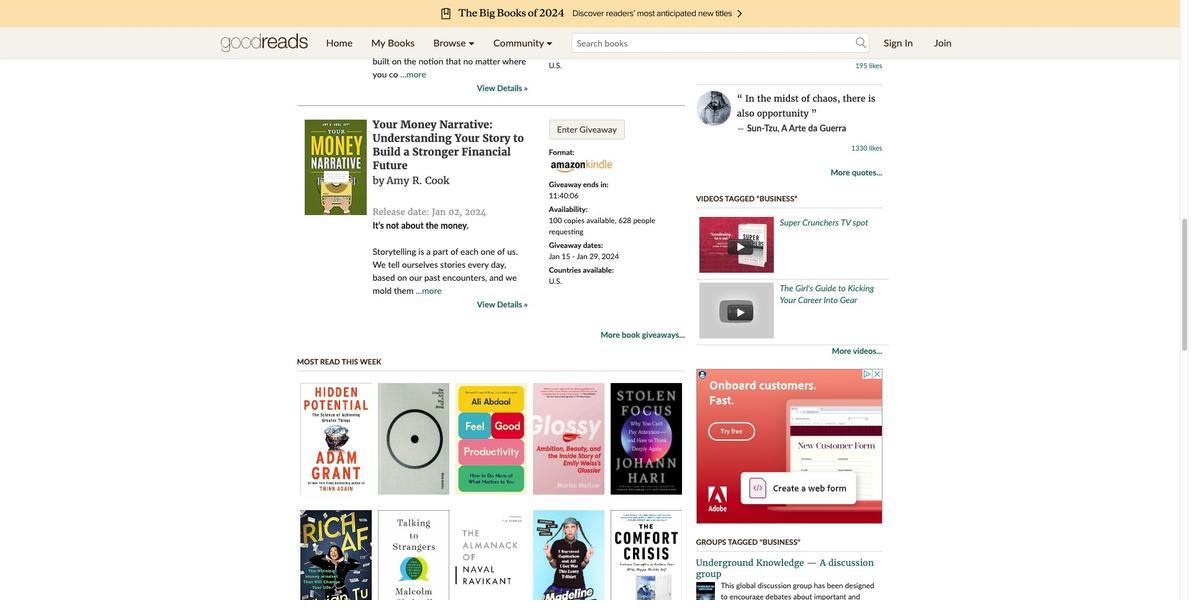Task type: vqa. For each thing, say whether or not it's contained in the screenshot.
Barnes
no



Task type: describe. For each thing, give the bounding box(es) containing it.
giveaway ends in: 11:40:06 availability: 100 copies available,         628 people requesting giveaway dates: jan 15         - jan 29, 2024 countries available: u.s.
[[549, 180, 656, 286]]

1330 likes
[[852, 144, 882, 152]]

has inside the american dream has always been built on the notion that no matter where you co
[[455, 43, 468, 54]]

home
[[326, 37, 353, 48]]

your money narrative: understanding your story to build a stronger financial future by amy r.  cook
[[373, 118, 524, 187]]

videos tagged "business" link
[[696, 194, 798, 203]]

the girl's guide to kicking your career into gear link
[[780, 283, 874, 305]]

that
[[446, 56, 461, 67]]

0 vertical spatial this
[[342, 357, 358, 367]]

requesting inside giveaway ends in: 11:40:06 availability: 100 copies available,         628 people requesting giveaway dates: jan 15         - jan 29, 2024 countries available: u.s.
[[549, 227, 584, 237]]

available, inside 100 copies available,         425 people requesting giveaway dates: jan 15         - jan 29, 2024 countries available: u.s.
[[587, 0, 617, 9]]

spot
[[853, 217, 869, 228]]

enter giveaway link
[[549, 120, 625, 140]]

release
[[373, 206, 405, 218]]

discussion inside this global discussion group has been designed to encourage debates about important an
[[758, 582, 791, 591]]

there
[[843, 93, 866, 104]]

guerra
[[820, 123, 847, 133]]

more book giveaways...
[[601, 330, 685, 340]]

week
[[360, 357, 382, 367]]

more quotes...
[[831, 167, 882, 177]]

videos
[[696, 194, 724, 203]]

encounters,
[[443, 272, 487, 283]]

in the midst of chaos, there is also opportunity
[[737, 93, 876, 119]]

underground
[[696, 558, 754, 569]]

more for super crunchers tv spot
[[832, 346, 852, 356]]

important
[[814, 593, 847, 601]]

release           date: jan 02, 2024
[[373, 206, 486, 218]]

a inside your money narrative: understanding your story to build a stronger financial future by amy r.  cook
[[404, 145, 410, 159]]

you
[[373, 69, 387, 80]]

0 horizontal spatial about
[[401, 220, 424, 231]]

― inside ...more " ―
[[696, 40, 704, 51]]

quotes...
[[852, 167, 882, 177]]

career
[[798, 295, 822, 305]]

more quotes... link
[[831, 167, 882, 178]]

of inside in the midst of chaos, there is also opportunity
[[802, 93, 810, 104]]

financial
[[462, 145, 511, 159]]

every
[[468, 259, 489, 270]]

countries inside giveaway ends in: 11:40:06 availability: 100 copies available,         628 people requesting giveaway dates: jan 15         - jan 29, 2024 countries available: u.s.
[[549, 266, 581, 275]]

the inside in the midst of chaos, there is also opportunity
[[757, 93, 771, 104]]

most
[[297, 357, 318, 367]]

glossy: ambition, beauty, and the inside story of emily weiss's glossier image
[[533, 383, 604, 495]]

housing
[[432, 4, 462, 14]]

to inside your money narrative: understanding your story to build a stronger financial future by amy r.  cook
[[513, 132, 524, 145]]

giveaway right 'enter'
[[580, 124, 617, 135]]

american down can
[[373, 17, 410, 28]]

books
[[388, 37, 415, 48]]

stories
[[440, 259, 466, 270]]

cook
[[425, 174, 450, 187]]

tzu,
[[764, 123, 780, 133]]

r.
[[412, 174, 422, 187]]

groups
[[696, 538, 727, 547]]

narrative:
[[440, 118, 493, 132]]

the comfort crisis: embrace discomfort to reclaim your wild, happy, healthy self image
[[611, 511, 682, 601]]

availability:
[[549, 205, 588, 214]]

...more inside ...more " ―
[[786, 25, 816, 36]]

encourage
[[730, 593, 764, 601]]

the girl's guide to kicking your career into gear
[[780, 283, 874, 305]]

view details » link for storytelling is a part of each one of us. we tell ourselves stories every day, based on our past encounters, and we mold them
[[477, 298, 528, 311]]

enter giveaway
[[557, 124, 617, 135]]

understanding
[[373, 132, 452, 145]]

100 inside giveaway ends in: 11:40:06 availability: 100 copies available,         628 people requesting giveaway dates: jan 15         - jan 29, 2024 countries available: u.s.
[[549, 216, 562, 226]]

arte
[[789, 123, 806, 133]]

u.s. inside giveaway ends in: 11:40:06 availability: 100 copies available,         628 people requesting giveaway dates: jan 15         - jan 29, 2024 countries available: u.s.
[[549, 277, 562, 286]]

our
[[409, 272, 422, 283]]

"business"
[[760, 538, 801, 547]]

...more link for can affordable housing make the american dream an american reality?
[[400, 69, 426, 80]]

it's
[[373, 220, 384, 231]]

american down make at left top
[[451, 17, 488, 28]]

more book giveaways... link
[[601, 330, 685, 340]]

copies inside giveaway ends in: 11:40:06 availability: 100 copies available,         628 people requesting giveaway dates: jan 15         - jan 29, 2024 countries available: u.s.
[[564, 216, 585, 226]]

sun-
[[747, 123, 764, 133]]

format:
[[549, 148, 575, 157]]

also
[[737, 108, 755, 119]]

...more view details » for matter
[[400, 69, 528, 93]]

0 horizontal spatial of
[[451, 246, 458, 257]]

book
[[622, 330, 640, 340]]

on inside the american dream has always been built on the notion that no matter where you co
[[392, 56, 402, 67]]

them
[[394, 285, 414, 296]]

dates: inside giveaway ends in: 11:40:06 availability: 100 copies available,         628 people requesting giveaway dates: jan 15         - jan 29, 2024 countries available: u.s.
[[583, 241, 603, 250]]

videos tagged "business"
[[696, 194, 798, 203]]

jan down availability:
[[577, 252, 588, 262]]

0 horizontal spatial your
[[373, 118, 398, 132]]

it's not about the money.
[[373, 220, 469, 231]]

this inside this global discussion group has been designed to encourage debates about important an
[[721, 582, 735, 591]]

stronger
[[412, 145, 459, 159]]

available, inside giveaway ends in: 11:40:06 availability: 100 copies available,         628 people requesting giveaway dates: jan 15         - jan 29, 2024 countries available: u.s.
[[587, 216, 617, 226]]

to inside the girl's guide to kicking your career into gear
[[839, 283, 846, 293]]

1330
[[852, 144, 868, 152]]

likes for 1330 likes
[[869, 144, 882, 152]]

community ▾
[[494, 37, 553, 48]]

the for the american dream has always been built on the notion that no matter where you co
[[373, 43, 387, 54]]

▾ for community ▾
[[547, 37, 553, 48]]

people inside giveaway ends in: 11:40:06 availability: 100 copies available,         628 people requesting giveaway dates: jan 15         - jan 29, 2024 countries available: u.s.
[[633, 216, 656, 226]]

jan down the most anticipated books of 2024 image
[[577, 36, 588, 45]]

available: inside giveaway ends in: 11:40:06 availability: 100 copies available,         628 people requesting giveaway dates: jan 15         - jan 29, 2024 countries available: u.s.
[[583, 266, 614, 275]]

100 inside 100 copies available,         425 people requesting giveaway dates: jan 15         - jan 29, 2024 countries available: u.s.
[[549, 0, 562, 9]]

home link
[[317, 27, 362, 58]]

in:
[[601, 180, 609, 190]]

can
[[373, 4, 388, 14]]

ends
[[583, 180, 599, 190]]

mold
[[373, 285, 392, 296]]

more videos...
[[832, 346, 882, 356]]

1 horizontal spatial of
[[497, 246, 505, 257]]

the creative act: a way of being image
[[378, 383, 449, 495]]

sign in link
[[875, 27, 923, 58]]

guide
[[815, 283, 837, 293]]

...more for it's not about the money.
[[416, 285, 442, 296]]

tv
[[841, 217, 851, 228]]

kindle book image
[[549, 159, 612, 174]]

1 horizontal spatial your
[[455, 132, 480, 145]]

"business"
[[757, 194, 798, 203]]

browse ▾ button
[[424, 27, 484, 58]]

1 vertical spatial 2024
[[465, 206, 486, 218]]

affordable
[[390, 4, 429, 14]]

menu containing home
[[317, 27, 562, 58]]

the inside the american dream has always been built on the notion that no matter where you co
[[404, 56, 417, 67]]

15 inside 100 copies available,         425 people requesting giveaway dates: jan 15         - jan 29, 2024 countries available: u.s.
[[562, 36, 571, 45]]

my books link
[[362, 27, 424, 58]]

midst
[[774, 93, 799, 104]]

copies inside 100 copies available,         425 people requesting giveaway dates: jan 15         - jan 29, 2024 countries available: u.s.
[[564, 0, 585, 9]]

reality?
[[490, 17, 518, 28]]

browse ▾
[[433, 37, 475, 48]]

debates
[[766, 593, 792, 601]]

0 vertical spatial ...more link
[[786, 25, 816, 36]]

- inside giveaway ends in: 11:40:06 availability: 100 copies available,         628 people requesting giveaway dates: jan 15         - jan 29, 2024 countries available: u.s.
[[572, 252, 575, 262]]

people inside 100 copies available,         425 people requesting giveaway dates: jan 15         - jan 29, 2024 countries available: u.s.
[[633, 0, 656, 9]]

group inside underground knowledge — a discussion group
[[696, 569, 722, 580]]

join
[[934, 37, 952, 48]]

tagged for groups
[[728, 538, 758, 547]]

more for 195 likes
[[831, 167, 850, 177]]

where
[[502, 56, 526, 67]]

discussion inside underground knowledge — a discussion group
[[829, 558, 874, 569]]

jan right the us.
[[549, 252, 560, 262]]

― inside " ― sun-tzu, a arte da guerra
[[737, 123, 745, 134]]



Task type: locate. For each thing, give the bounding box(es) containing it.
1 details from the top
[[497, 83, 522, 93]]

»
[[524, 83, 528, 93], [524, 300, 528, 310]]

0 vertical spatial u.s.
[[549, 61, 562, 70]]

people right 425
[[633, 0, 656, 9]]

1 horizontal spatial "
[[819, 25, 824, 36]]

» for storytelling is a part of each one of us. we tell ourselves stories every day, based on our past encounters, and we mold them
[[524, 300, 528, 310]]

1 view from the top
[[477, 83, 495, 93]]

0 vertical spatial about
[[401, 220, 424, 231]]

likes right 195
[[869, 61, 882, 69]]

2 view details » link from the top
[[477, 298, 528, 311]]

hidden potential: the science of achieving greater things image
[[300, 383, 372, 495]]

1 horizontal spatial a
[[427, 246, 431, 257]]

0 vertical spatial a
[[404, 145, 410, 159]]

each
[[461, 246, 479, 257]]

amy r.  cook link
[[387, 174, 450, 187]]

2 u.s. from the top
[[549, 277, 562, 286]]

storytelling
[[373, 246, 416, 257]]

in
[[905, 37, 913, 48], [745, 93, 755, 104]]

100 down availability:
[[549, 216, 562, 226]]

1 vertical spatial »
[[524, 300, 528, 310]]

1 vertical spatial requesting
[[549, 227, 584, 237]]

no
[[463, 56, 473, 67]]

crunchers
[[803, 217, 839, 228]]

rich af: the winning money mindset that will change your life image
[[300, 511, 372, 601]]

...more view details » down no at the top of the page
[[400, 69, 528, 93]]

1 horizontal spatial discussion
[[829, 558, 874, 569]]

0 horizontal spatial has
[[455, 43, 468, 54]]

- inside 100 copies available,         425 people requesting giveaway dates: jan 15         - jan 29, 2024 countries available: u.s.
[[572, 36, 575, 45]]

1 15 from the top
[[562, 36, 571, 45]]

view details » link down and
[[477, 298, 528, 311]]

the for the girl's guide to kicking your career into gear
[[780, 283, 794, 293]]

1 vertical spatial more
[[601, 330, 620, 340]]

...more link for it's not about the money.
[[416, 285, 442, 296]]

the inside the girl's guide to kicking your career into gear
[[780, 283, 794, 293]]

group
[[696, 569, 722, 580], [793, 582, 812, 591]]

available: inside 100 copies available,         425 people requesting giveaway dates: jan 15         - jan 29, 2024 countries available: u.s.
[[583, 50, 614, 59]]

1 vertical spatial tagged
[[728, 538, 758, 547]]

1 29, from the top
[[590, 36, 600, 45]]

is
[[868, 93, 876, 104], [418, 246, 424, 257]]

"
[[819, 25, 824, 36], [812, 108, 817, 119]]

0 vertical spatial dream
[[412, 17, 438, 28]]

been for has
[[827, 582, 843, 591]]

american inside the american dream has always been built on the notion that no matter where you co
[[389, 43, 425, 54]]

the inside the american dream has always been built on the notion that no matter where you co
[[373, 43, 387, 54]]

100
[[549, 0, 562, 9], [549, 216, 562, 226]]

2 view from the top
[[477, 300, 495, 310]]

more left quotes...
[[831, 167, 850, 177]]

this right read at left bottom
[[342, 357, 358, 367]]

" inside ...more " ―
[[819, 25, 824, 36]]

available, left 425
[[587, 0, 617, 9]]

on inside storytelling is a part of each one of us. we tell ourselves stories every day, based on our past encounters, and we mold them
[[397, 272, 407, 283]]

1 vertical spatial view details » link
[[477, 298, 528, 311]]

u.s. down community ▾ "dropdown button"
[[549, 61, 562, 70]]

by
[[373, 174, 385, 187]]

super crunchers tv spot image
[[699, 217, 774, 273]]

the up 'built'
[[373, 43, 387, 54]]

1 vertical spatial a
[[820, 558, 826, 569]]

the
[[487, 4, 500, 14], [404, 56, 417, 67], [757, 93, 771, 104], [426, 220, 439, 231]]

has
[[455, 43, 468, 54], [814, 582, 825, 591]]

u.s. right "we"
[[549, 277, 562, 286]]

15 down availability:
[[562, 252, 571, 262]]

been inside this global discussion group has been designed to encourage debates about important an
[[827, 582, 843, 591]]

underground knowledge — a discussion group image
[[696, 583, 715, 601]]

details for storytelling is a part of each one of us. we tell ourselves stories every day, based on our past encounters, and we mold them
[[497, 300, 522, 310]]

to
[[513, 132, 524, 145], [839, 283, 846, 293], [721, 593, 728, 601]]

the most anticipated books of 2024 image
[[93, 0, 1087, 27]]

view details » link
[[477, 82, 528, 95], [477, 298, 528, 311]]

—
[[807, 558, 817, 569]]

requesting up community ▾
[[549, 11, 584, 20]]

...more view details » for stories
[[416, 285, 528, 310]]

has up no at the top of the page
[[455, 43, 468, 54]]

view down and
[[477, 300, 495, 310]]

into
[[824, 295, 838, 305]]

giveaway inside 100 copies available,         425 people requesting giveaway dates: jan 15         - jan 29, 2024 countries available: u.s.
[[549, 25, 581, 34]]

1 horizontal spatial a
[[820, 558, 826, 569]]

about down date:
[[401, 220, 424, 231]]

a inside " ― sun-tzu, a arte da guerra
[[782, 123, 787, 133]]

we
[[373, 259, 386, 270]]

1 vertical spatial on
[[397, 272, 407, 283]]

2024 right 02,
[[465, 206, 486, 218]]

global
[[736, 582, 756, 591]]

0 vertical spatial details
[[497, 83, 522, 93]]

0 horizontal spatial been
[[498, 43, 517, 54]]

a right tzu,
[[782, 123, 787, 133]]

your down girl's
[[780, 295, 796, 305]]

the inside can affordable housing make the american dream an american reality?
[[487, 4, 500, 14]]

more inside "link"
[[832, 346, 852, 356]]

0 vertical spatial 29,
[[590, 36, 600, 45]]

been up important
[[827, 582, 843, 591]]

1 vertical spatial the
[[780, 283, 794, 293]]

a
[[782, 123, 787, 133], [820, 558, 826, 569]]

discussion
[[829, 558, 874, 569], [758, 582, 791, 591]]

2 people from the top
[[633, 216, 656, 226]]

my books
[[371, 37, 415, 48]]

this left global
[[721, 582, 735, 591]]

kicking
[[848, 283, 874, 293]]

0 vertical spatial ...more
[[786, 25, 816, 36]]

american up notion
[[389, 43, 425, 54]]

1 vertical spatial ...more
[[400, 69, 426, 80]]

0 horizontal spatial ―
[[696, 40, 704, 51]]

1 horizontal spatial group
[[793, 582, 812, 591]]

giveaway down availability:
[[549, 241, 581, 250]]

1 likes from the top
[[869, 61, 882, 69]]

view for where
[[477, 83, 495, 93]]

advertisement element
[[696, 369, 882, 524]]

dream inside the american dream has always been built on the notion that no matter where you co
[[428, 43, 453, 54]]

1 vertical spatial copies
[[564, 216, 585, 226]]

of right the midst
[[802, 93, 810, 104]]

Search for books to add to your shelves search field
[[571, 33, 870, 53]]

stolen focus: why you can't pay attention- and how to think deeply again image
[[611, 383, 682, 495]]

1 - from the top
[[572, 36, 575, 45]]

about inside this global discussion group has been designed to encourage debates about important an
[[794, 593, 812, 601]]

details down where
[[497, 83, 522, 93]]

jan right community
[[549, 36, 560, 45]]

in inside in the midst of chaos, there is also opportunity
[[745, 93, 755, 104]]

1 horizontal spatial in
[[905, 37, 913, 48]]

about right debates on the bottom right
[[794, 593, 812, 601]]

copies left 425
[[564, 0, 585, 9]]

has inside this global discussion group has been designed to encourage debates about important an
[[814, 582, 825, 591]]

super
[[780, 217, 801, 228]]

0 vertical spatial ―
[[696, 40, 704, 51]]

details down "we"
[[497, 300, 522, 310]]

people right 628
[[633, 216, 656, 226]]

1 horizontal spatial the
[[780, 283, 794, 293]]

1 copies from the top
[[564, 0, 585, 9]]

" inside " ― sun-tzu, a arte da guerra
[[812, 108, 817, 119]]

join link
[[925, 27, 961, 58]]

jan
[[549, 36, 560, 45], [577, 36, 588, 45], [432, 206, 446, 218], [549, 252, 560, 262], [577, 252, 588, 262]]

195 likes link
[[856, 61, 882, 69]]

...more view details »
[[400, 69, 528, 93], [416, 285, 528, 310]]

the left the midst
[[757, 93, 771, 104]]

menu
[[317, 27, 562, 58]]

1 dates: from the top
[[583, 25, 603, 34]]

1 people from the top
[[633, 0, 656, 9]]

groups tagged "business" link
[[696, 538, 801, 547]]

dream left an
[[412, 17, 438, 28]]

view details » link down where
[[477, 82, 528, 95]]

Search books text field
[[571, 33, 870, 53]]

storytelling is a part of each one of us. we tell ourselves stories every day, based on our past encounters, and we mold them
[[373, 246, 518, 296]]

1 u.s. from the top
[[549, 61, 562, 70]]

dream inside can affordable housing make the american dream an american reality?
[[412, 17, 438, 28]]

discussion up debates on the bottom right
[[758, 582, 791, 591]]

1 horizontal spatial to
[[721, 593, 728, 601]]

knowledge
[[756, 558, 804, 569]]

1 horizontal spatial this
[[721, 582, 735, 591]]

0 vertical spatial 2024
[[602, 36, 619, 45]]

- down the most anticipated books of 2024 image
[[572, 36, 575, 45]]

0 horizontal spatial is
[[418, 246, 424, 257]]

0 vertical spatial group
[[696, 569, 722, 580]]

likes right 1330
[[869, 144, 882, 152]]

2 copies from the top
[[564, 216, 585, 226]]

0 vertical spatial view details » link
[[477, 82, 528, 95]]

countries inside 100 copies available,         425 people requesting giveaway dates: jan 15         - jan 29, 2024 countries available: u.s.
[[549, 50, 581, 59]]

628
[[619, 216, 632, 226]]

11:40:06
[[549, 191, 579, 201]]

money.
[[441, 220, 469, 231]]

15 down the most anticipated books of 2024 image
[[562, 36, 571, 45]]

videos...
[[853, 346, 882, 356]]

likes for 195 likes
[[869, 61, 882, 69]]

is inside in the midst of chaos, there is also opportunity
[[868, 93, 876, 104]]

u.s. inside 100 copies available,         425 people requesting giveaway dates: jan 15         - jan 29, 2024 countries available: u.s.
[[549, 61, 562, 70]]

0 horizontal spatial the
[[373, 43, 387, 54]]

tagged right videos
[[725, 194, 755, 203]]

in up the also
[[745, 93, 755, 104]]

to right underground knowledge — a discussion group "icon"
[[721, 593, 728, 601]]

copies down availability:
[[564, 216, 585, 226]]

0 vertical spatial available,
[[587, 0, 617, 9]]

your left story
[[455, 132, 480, 145]]

1 view details » link from the top
[[477, 82, 528, 95]]

group down 'underground knowledge — a discussion group' "link"
[[793, 582, 812, 591]]

0 vertical spatial discussion
[[829, 558, 874, 569]]

1 ▾ from the left
[[469, 37, 475, 48]]

▾ right community
[[547, 37, 553, 48]]

to inside this global discussion group has been designed to encourage debates about important an
[[721, 593, 728, 601]]

the up reality?
[[487, 4, 500, 14]]

tagged for videos
[[725, 194, 755, 203]]

1 vertical spatial available,
[[587, 216, 617, 226]]

2 ▾ from the left
[[547, 37, 553, 48]]

1 » from the top
[[524, 83, 528, 93]]

0 horizontal spatial in
[[745, 93, 755, 104]]

1 vertical spatial to
[[839, 283, 846, 293]]

on up them
[[397, 272, 407, 283]]

sign in
[[884, 37, 913, 48]]

based
[[373, 272, 395, 283]]

1 horizontal spatial has
[[814, 582, 825, 591]]

notion
[[419, 56, 444, 67]]

0 vertical spatial on
[[392, 56, 402, 67]]

is up the ourselves
[[418, 246, 424, 257]]

1330 likes link
[[852, 144, 882, 152]]

view
[[477, 83, 495, 93], [477, 300, 495, 310]]

0 horizontal spatial discussion
[[758, 582, 791, 591]]

giveaway up community ▾
[[549, 25, 581, 34]]

1 vertical spatial ...more link
[[400, 69, 426, 80]]

2 vertical spatial ...more link
[[416, 285, 442, 296]]

a right —
[[820, 558, 826, 569]]

group inside this global discussion group has been designed to encourage debates about important an
[[793, 582, 812, 591]]

make
[[464, 4, 485, 14]]

0 vertical spatial the
[[373, 43, 387, 54]]

0 vertical spatial "
[[819, 25, 824, 36]]

▾ inside popup button
[[469, 37, 475, 48]]

» for the american dream has always been built on the notion that no matter where you co
[[524, 83, 528, 93]]

29, inside giveaway ends in: 11:40:06 availability: 100 copies available,         628 people requesting giveaway dates: jan 15         - jan 29, 2024 countries available: u.s.
[[590, 252, 600, 262]]

0 horizontal spatial ▾
[[469, 37, 475, 48]]

the left girl's
[[780, 283, 794, 293]]

2024 down 628
[[602, 252, 619, 262]]

tagged up underground
[[728, 538, 758, 547]]

available,
[[587, 0, 617, 9], [587, 216, 617, 226]]

feel-good productivity: how to do more of what matters to you image
[[455, 383, 527, 495]]

chaos,
[[813, 93, 840, 104]]

not
[[386, 220, 399, 231]]

in right sign
[[905, 37, 913, 48]]

2 29, from the top
[[590, 252, 600, 262]]

the american dream has always been built on the notion that no matter where you co
[[373, 43, 526, 80]]

2024 inside giveaway ends in: 11:40:06 availability: 100 copies available,         628 people requesting giveaway dates: jan 15         - jan 29, 2024 countries available: u.s.
[[602, 252, 619, 262]]

to right story
[[513, 132, 524, 145]]

2 - from the top
[[572, 252, 575, 262]]

2 vertical spatial more
[[832, 346, 852, 356]]

a left part
[[427, 246, 431, 257]]

requesting down availability:
[[549, 227, 584, 237]]

1 vertical spatial group
[[793, 582, 812, 591]]

part
[[433, 246, 449, 257]]

2 100 from the top
[[549, 216, 562, 226]]

1 vertical spatial is
[[418, 246, 424, 257]]

0 vertical spatial ...more view details »
[[400, 69, 528, 93]]

has up important
[[814, 582, 825, 591]]

ourselves
[[402, 259, 438, 270]]

0 horizontal spatial a
[[404, 145, 410, 159]]

talking to strangers: what we should know about the people we don't know image
[[378, 511, 449, 601]]

1 vertical spatial been
[[827, 582, 843, 591]]

0 vertical spatial »
[[524, 83, 528, 93]]

the
[[373, 43, 387, 54], [780, 283, 794, 293]]

details for the american dream has always been built on the notion that no matter where you co
[[497, 83, 522, 93]]

date:
[[408, 206, 429, 218]]

co
[[389, 69, 398, 80]]

0 vertical spatial 15
[[562, 36, 571, 45]]

been up where
[[498, 43, 517, 54]]

1 horizontal spatial is
[[868, 93, 876, 104]]

the girl's guide to kicking your career into gear image
[[699, 283, 774, 339]]

your inside the girl's guide to kicking your career into gear
[[780, 295, 796, 305]]

29,
[[590, 36, 600, 45], [590, 252, 600, 262]]

the down books
[[404, 56, 417, 67]]

1 vertical spatial dream
[[428, 43, 453, 54]]

community ▾ button
[[484, 27, 562, 58]]

1 vertical spatial in
[[745, 93, 755, 104]]

1 vertical spatial dates:
[[583, 241, 603, 250]]

is inside storytelling is a part of each one of us. we tell ourselves stories every day, based on our past encounters, and we mold them
[[418, 246, 424, 257]]

1 available, from the top
[[587, 0, 617, 9]]

1 horizontal spatial been
[[827, 582, 843, 591]]

2 vertical spatial 2024
[[602, 252, 619, 262]]

0 horizontal spatial "
[[812, 108, 817, 119]]

2 » from the top
[[524, 300, 528, 310]]

countries
[[549, 50, 581, 59], [549, 266, 581, 275]]

this
[[342, 357, 358, 367], [721, 582, 735, 591]]

0 horizontal spatial group
[[696, 569, 722, 580]]

"
[[737, 93, 745, 104]]

most read this week link
[[297, 357, 382, 367]]

on up co
[[392, 56, 402, 67]]

group up underground knowledge — a discussion group "icon"
[[696, 569, 722, 580]]

0 vertical spatial to
[[513, 132, 524, 145]]

2 available: from the top
[[583, 266, 614, 275]]

2 countries from the top
[[549, 266, 581, 275]]

0 vertical spatial 100
[[549, 0, 562, 9]]

always
[[471, 43, 496, 54]]

2 requesting from the top
[[549, 227, 584, 237]]

countries down community ▾
[[549, 50, 581, 59]]

0 vertical spatial people
[[633, 0, 656, 9]]

more left videos...
[[832, 346, 852, 356]]

requesting inside 100 copies available,         425 people requesting giveaway dates: jan 15         - jan 29, 2024 countries available: u.s.
[[549, 11, 584, 20]]

- down availability:
[[572, 252, 575, 262]]

more left book
[[601, 330, 620, 340]]

02,
[[449, 206, 462, 218]]

1 vertical spatial countries
[[549, 266, 581, 275]]

2 details from the top
[[497, 300, 522, 310]]

1 vertical spatial this
[[721, 582, 735, 591]]

1 vertical spatial a
[[427, 246, 431, 257]]

1 countries from the top
[[549, 50, 581, 59]]

0 vertical spatial a
[[782, 123, 787, 133]]

discussion up 'designed'
[[829, 558, 874, 569]]

da
[[808, 123, 818, 133]]

2 vertical spatial ...more
[[416, 285, 442, 296]]

one
[[481, 246, 495, 257]]

the almanack of naval ravikant: a guide to wealth and happiness image
[[455, 511, 527, 601]]

1 vertical spatial details
[[497, 300, 522, 310]]

2024 inside 100 copies available,         425 people requesting giveaway dates: jan 15         - jan 29, 2024 countries available: u.s.
[[602, 36, 619, 45]]

the down release           date: jan 02, 2024 in the top left of the page
[[426, 220, 439, 231]]

view down matter
[[477, 83, 495, 93]]

sun tzu image
[[696, 91, 731, 126]]

your up build
[[373, 118, 398, 132]]

super crunchers tv spot link
[[780, 217, 869, 228]]

giveaway up 11:40:06
[[549, 180, 581, 190]]

1 vertical spatial -
[[572, 252, 575, 262]]

a arte da guerra link
[[782, 123, 847, 133]]

a right build
[[404, 145, 410, 159]]

build
[[373, 145, 401, 159]]

built
[[373, 56, 390, 67]]

2 dates: from the top
[[583, 241, 603, 250]]

is right there
[[868, 93, 876, 104]]

i survived capitalism and all i got was this lousy t-shirt: everything i wish i never had to learn about money image
[[533, 511, 604, 601]]

1 vertical spatial 29,
[[590, 252, 600, 262]]

people
[[633, 0, 656, 9], [633, 216, 656, 226]]

amy
[[387, 174, 409, 187]]

2 15 from the top
[[562, 252, 571, 262]]

2 horizontal spatial of
[[802, 93, 810, 104]]

1 100 from the top
[[549, 0, 562, 9]]

0 horizontal spatial a
[[782, 123, 787, 133]]

1 requesting from the top
[[549, 11, 584, 20]]

29, inside 100 copies available,         425 people requesting giveaway dates: jan 15         - jan 29, 2024 countries available: u.s.
[[590, 36, 600, 45]]

1 vertical spatial 15
[[562, 252, 571, 262]]

▾ inside "dropdown button"
[[547, 37, 553, 48]]

your money narrative: understanding your story to build a stronger financial future link
[[373, 118, 524, 172]]

15 inside giveaway ends in: 11:40:06 availability: 100 copies available,         628 people requesting giveaway dates: jan 15         - jan 29, 2024 countries available: u.s.
[[562, 252, 571, 262]]

dates: inside 100 copies available,         425 people requesting giveaway dates: jan 15         - jan 29, 2024 countries available: u.s.
[[583, 25, 603, 34]]

0 vertical spatial copies
[[564, 0, 585, 9]]

1 available: from the top
[[583, 50, 614, 59]]

2024 down the most anticipated books of 2024 image
[[602, 36, 619, 45]]

view for every
[[477, 300, 495, 310]]

copies
[[564, 0, 585, 9], [564, 216, 585, 226]]

most read this week
[[297, 357, 382, 367]]

a inside underground knowledge — a discussion group
[[820, 558, 826, 569]]

been for always
[[498, 43, 517, 54]]

to up gear
[[839, 283, 846, 293]]

view details » link for the american dream has always been built on the notion that no matter where you co
[[477, 82, 528, 95]]

of left the us.
[[497, 246, 505, 257]]

195 likes
[[856, 61, 882, 69]]

a inside storytelling is a part of each one of us. we tell ourselves stories every day, based on our past encounters, and we mold them
[[427, 246, 431, 257]]

2 likes from the top
[[869, 144, 882, 152]]

countries right "we"
[[549, 266, 581, 275]]

0 horizontal spatial to
[[513, 132, 524, 145]]

0 vertical spatial requesting
[[549, 11, 584, 20]]

jan left 02,
[[432, 206, 446, 218]]

0 vertical spatial -
[[572, 36, 575, 45]]

1 vertical spatial about
[[794, 593, 812, 601]]

▾ for browse ▾
[[469, 37, 475, 48]]

0 vertical spatial view
[[477, 83, 495, 93]]

...more for can affordable housing make the american dream an american reality?
[[400, 69, 426, 80]]

2 horizontal spatial your
[[780, 295, 796, 305]]

1 vertical spatial ...more view details »
[[416, 285, 528, 310]]

2 available, from the top
[[587, 216, 617, 226]]

dream up notion
[[428, 43, 453, 54]]

...more view details » down encounters,
[[416, 285, 528, 310]]

us.
[[507, 246, 518, 257]]

more
[[831, 167, 850, 177], [601, 330, 620, 340], [832, 346, 852, 356]]

1 vertical spatial ―
[[737, 123, 745, 134]]

0 vertical spatial countries
[[549, 50, 581, 59]]

of up the stories at the top left of page
[[451, 246, 458, 257]]

your money narrative by amy r.  cook image
[[305, 120, 367, 216]]

been inside the american dream has always been built on the notion that no matter where you co
[[498, 43, 517, 54]]

likes
[[869, 61, 882, 69], [869, 144, 882, 152]]

100 up community ▾
[[549, 0, 562, 9]]

0 vertical spatial in
[[905, 37, 913, 48]]

▾ up no at the top of the page
[[469, 37, 475, 48]]

0 horizontal spatial this
[[342, 357, 358, 367]]

1 horizontal spatial ―
[[737, 123, 745, 134]]

1 vertical spatial available:
[[583, 266, 614, 275]]

available, left 628
[[587, 216, 617, 226]]



